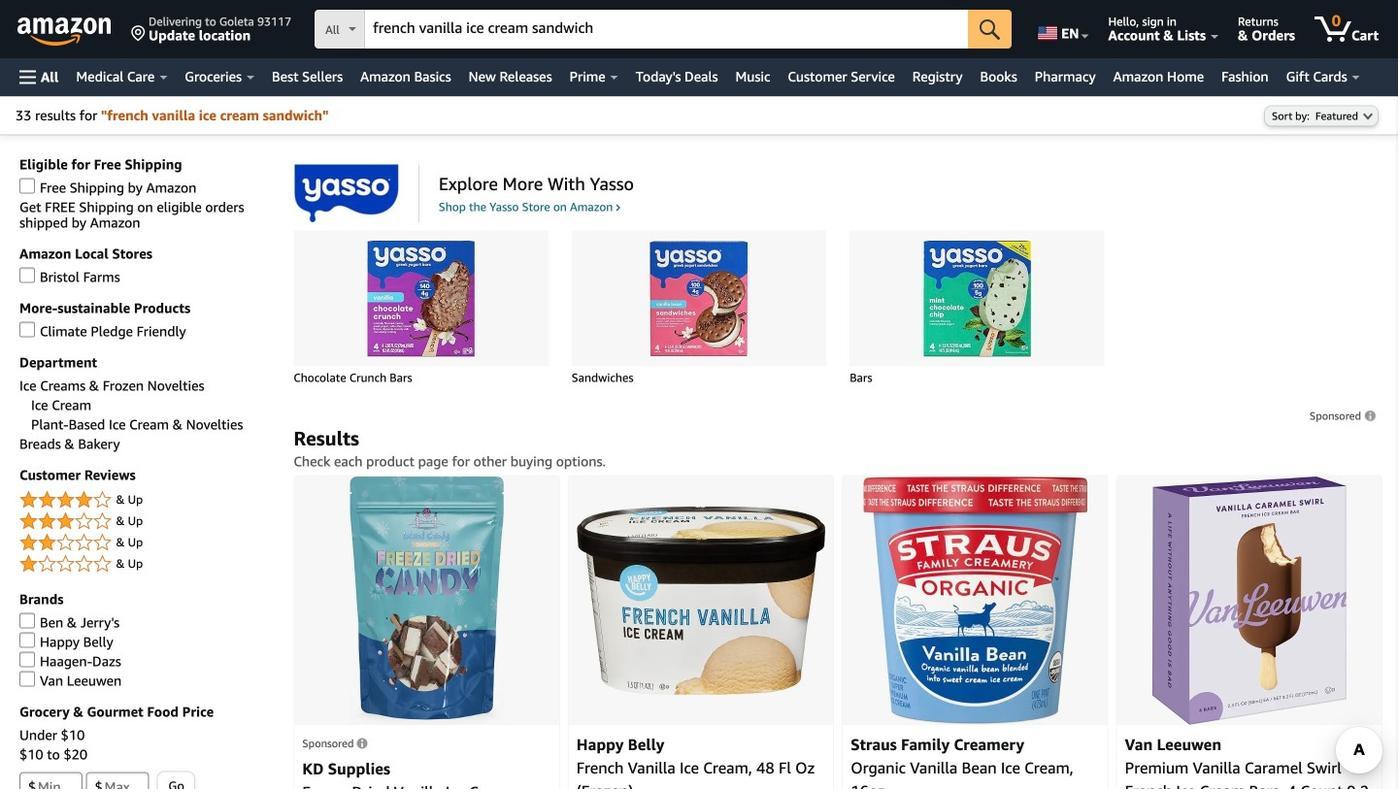 Task type: describe. For each thing, give the bounding box(es) containing it.
bars image
[[890, 240, 1065, 357]]

2 checkbox image from the top
[[19, 633, 35, 648]]

Search Amazon text field
[[365, 11, 968, 48]]

3 checkbox image from the top
[[19, 613, 35, 629]]

1 star & up element
[[19, 553, 274, 576]]

sponsored ad - kd supplies freeze dried vanilla ice cream sandwich bites (3.5 oz) airy and crunchy snack freeze dried for ... image
[[350, 476, 504, 725]]

4 checkbox image from the top
[[19, 652, 35, 667]]

1 checkbox image from the top
[[19, 322, 35, 337]]

sandwiches image
[[612, 240, 786, 357]]

Min text field
[[19, 772, 83, 789]]

dropdown image
[[1363, 112, 1373, 120]]

1 checkbox image from the top
[[19, 178, 35, 194]]



Task type: locate. For each thing, give the bounding box(es) containing it.
checkbox image
[[19, 178, 35, 194], [19, 267, 35, 283], [19, 613, 35, 629], [19, 652, 35, 667]]

2 checkbox image from the top
[[19, 267, 35, 283]]

checkbox image
[[19, 322, 35, 337], [19, 633, 35, 648], [19, 671, 35, 687]]

none search field inside navigation navigation
[[315, 10, 1012, 50]]

chocolate crunch bars image
[[334, 240, 508, 357]]

Max text field
[[86, 772, 149, 789]]

amazon image
[[17, 17, 112, 47]]

0 vertical spatial checkbox image
[[19, 322, 35, 337]]

4 stars & up element
[[19, 489, 274, 512]]

None search field
[[315, 10, 1012, 50]]

2 vertical spatial checkbox image
[[19, 671, 35, 687]]

navigation navigation
[[0, 0, 1398, 96]]

van leeuwen premium vanilla caramel swirl french ice cream bars, 4 count 9.2 oz (frozen) image
[[1152, 476, 1347, 725]]

None submit
[[968, 10, 1012, 49], [158, 772, 194, 789], [968, 10, 1012, 49], [158, 772, 194, 789]]

1 vertical spatial checkbox image
[[19, 633, 35, 648]]

3 checkbox image from the top
[[19, 671, 35, 687]]

2 stars & up element
[[19, 532, 274, 555]]

3 stars & up element
[[19, 510, 274, 533]]

amazon brand - happy belly french vanilla ice cream, 48 fl oz (frozen) image
[[577, 506, 825, 695]]

straus family creamery organic vanilla bean ice cream, 16oz image
[[863, 476, 1088, 725]]



Task type: vqa. For each thing, say whether or not it's contained in the screenshot.
4th checkbox icon
yes



